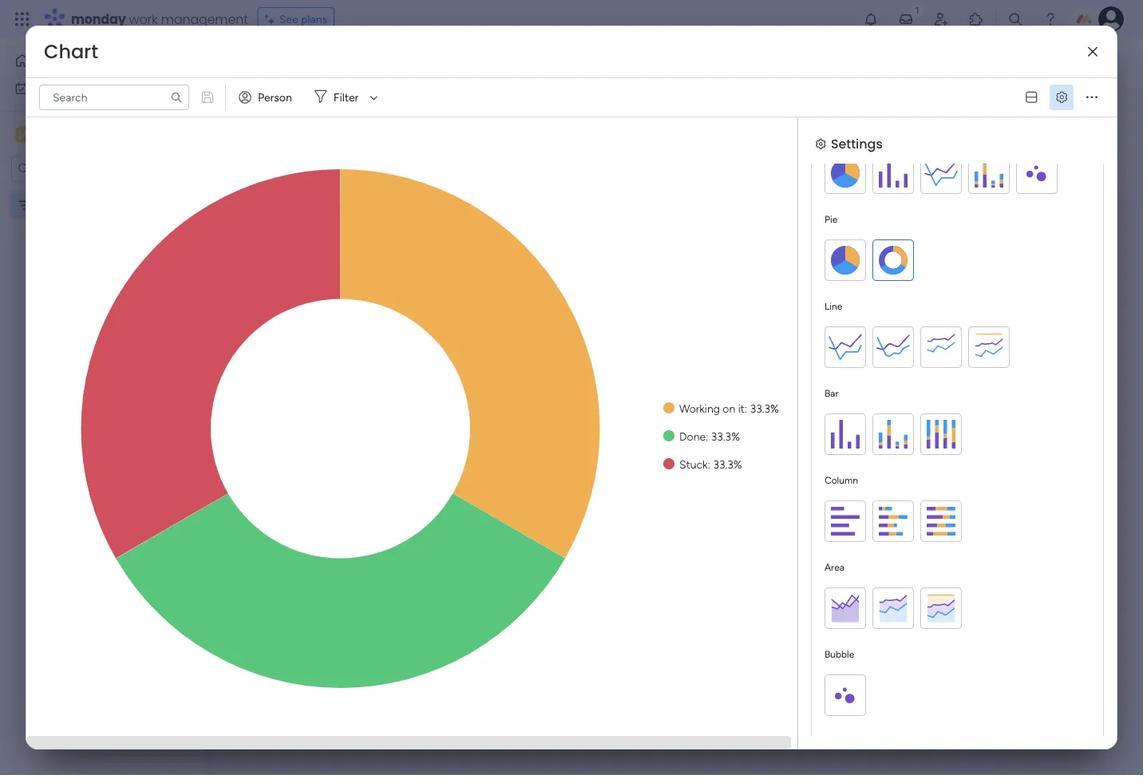 Task type: vqa. For each thing, say whether or not it's contained in the screenshot.
See plans "image"
no



Task type: locate. For each thing, give the bounding box(es) containing it.
: right on
[[745, 402, 747, 415]]

add widget
[[380, 96, 438, 110]]

33.3% down done : 33.3%
[[713, 457, 742, 471]]

2 vertical spatial 33.3%
[[713, 457, 742, 471]]

:
[[745, 402, 747, 415], [706, 429, 708, 443], [708, 457, 710, 471]]

stuck
[[679, 457, 708, 471]]

main content
[[212, 190, 1143, 775]]

option
[[0, 191, 204, 194]]

v2 settings line image
[[1056, 92, 1067, 103]]

None search field
[[39, 85, 189, 110]]

0 vertical spatial :
[[745, 402, 747, 415]]

33.3% for stuck : 33.3%
[[713, 457, 742, 471]]

work inside my work button
[[53, 81, 78, 95]]

0 vertical spatial work
[[129, 10, 158, 28]]

v2 split view image
[[1026, 92, 1037, 103]]

work right "monday"
[[129, 10, 158, 28]]

column
[[825, 474, 858, 486]]

notifications image
[[863, 11, 879, 27]]

working on it : 33.3%
[[679, 402, 779, 415]]

work
[[129, 10, 158, 28], [53, 81, 78, 95]]

line
[[825, 300, 842, 312]]

work right my
[[53, 81, 78, 95]]

new project
[[248, 96, 310, 110]]

main workspace
[[37, 127, 131, 142]]

filter
[[334, 91, 359, 104]]

my work
[[35, 81, 78, 95]]

apps image
[[968, 11, 984, 27]]

33.3% down on
[[711, 429, 740, 443]]

33.3%
[[750, 402, 779, 415], [711, 429, 740, 443], [713, 457, 742, 471]]

person button
[[232, 85, 302, 110]]

stuck : 33.3%
[[679, 457, 742, 471]]

list box
[[0, 188, 204, 434]]

home
[[37, 54, 67, 67]]

: for done : 33.3%
[[706, 429, 708, 443]]

bar
[[825, 387, 839, 399]]

: up stuck : 33.3%
[[706, 429, 708, 443]]

33.3% right the it
[[750, 402, 779, 415]]

invite members image
[[933, 11, 949, 27]]

1 vertical spatial work
[[53, 81, 78, 95]]

work for my
[[53, 81, 78, 95]]

area
[[825, 561, 844, 573]]

search image
[[170, 91, 183, 104]]

widget
[[403, 96, 438, 110]]

1 vertical spatial :
[[706, 429, 708, 443]]

1 vertical spatial 33.3%
[[711, 429, 740, 443]]

workspace selection element
[[15, 125, 133, 146]]

main
[[37, 127, 65, 142]]

0 horizontal spatial work
[[53, 81, 78, 95]]

add
[[380, 96, 400, 110]]

Chart field
[[40, 38, 102, 65]]

2 vertical spatial :
[[708, 457, 710, 471]]

bubble
[[825, 648, 854, 660]]

: down done : 33.3%
[[708, 457, 710, 471]]

: for stuck : 33.3%
[[708, 457, 710, 471]]

1 horizontal spatial work
[[129, 10, 158, 28]]

see plans button
[[258, 7, 335, 31]]

project
[[274, 96, 310, 110]]

management
[[161, 10, 248, 28]]

chart
[[44, 38, 98, 65]]

work for monday
[[129, 10, 158, 28]]



Task type: describe. For each thing, give the bounding box(es) containing it.
working
[[679, 402, 720, 415]]

see
[[279, 12, 298, 26]]

it
[[738, 402, 745, 415]]

plans
[[301, 12, 327, 26]]

new
[[248, 96, 272, 110]]

arrow down image
[[364, 88, 383, 107]]

add widget button
[[350, 90, 445, 116]]

settings
[[831, 135, 883, 152]]

help image
[[1043, 11, 1059, 27]]

monday
[[71, 10, 126, 28]]

new project button
[[242, 90, 317, 116]]

dapulse x slim image
[[1088, 46, 1098, 58]]

done
[[679, 429, 706, 443]]

inbox image
[[898, 11, 914, 27]]

on
[[723, 402, 735, 415]]

john smith image
[[1098, 6, 1124, 32]]

monday work management
[[71, 10, 248, 28]]

done : 33.3%
[[679, 429, 740, 443]]

my work button
[[10, 75, 172, 101]]

my
[[35, 81, 50, 95]]

more dots image
[[1087, 92, 1098, 103]]

0 vertical spatial 33.3%
[[750, 402, 779, 415]]

search everything image
[[1007, 11, 1023, 27]]

1 image
[[910, 1, 924, 19]]

Filter dashboard by text search field
[[39, 85, 189, 110]]

m
[[18, 128, 28, 141]]

filter button
[[308, 85, 383, 110]]

select product image
[[14, 11, 30, 27]]

person
[[258, 91, 292, 104]]

see plans
[[279, 12, 327, 26]]

pie
[[825, 213, 838, 225]]

home button
[[10, 48, 172, 73]]

33.3% for done : 33.3%
[[711, 429, 740, 443]]

workspace image
[[15, 126, 31, 143]]

workspace
[[68, 127, 131, 142]]

my first board click to edit element
[[242, 48, 383, 77]]



